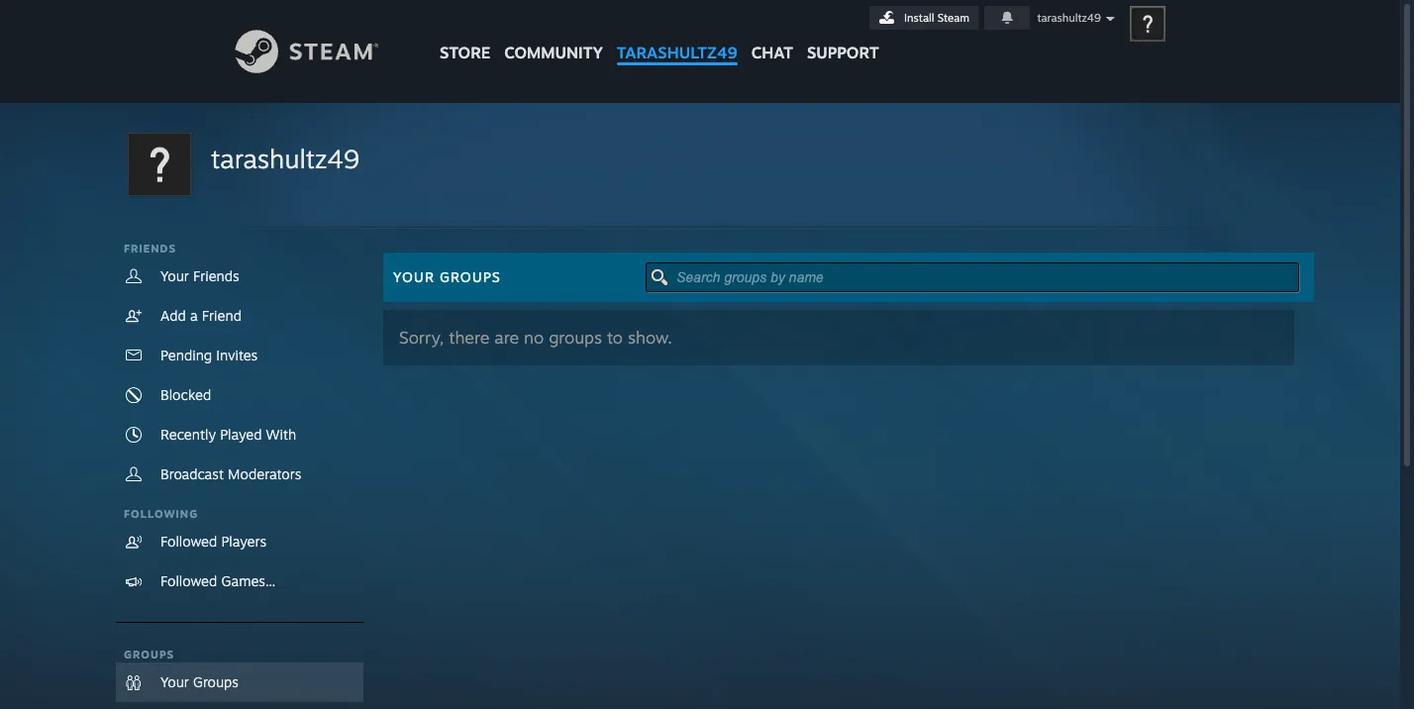 Task type: locate. For each thing, give the bounding box(es) containing it.
your for your friends "link"
[[160, 267, 189, 284]]

your
[[160, 267, 189, 284], [393, 268, 435, 285], [160, 674, 189, 690]]

recently played with
[[160, 426, 296, 443]]

your groups
[[393, 268, 501, 285], [160, 674, 239, 690]]

followed down followed players
[[160, 572, 217, 589]]

pending
[[160, 347, 212, 363]]

1 vertical spatial tarashultz49
[[617, 43, 738, 62]]

2 followed from the top
[[160, 572, 217, 589]]

0 vertical spatial followed
[[160, 533, 217, 550]]

1 horizontal spatial tarashultz49
[[617, 43, 738, 62]]

friends up friend
[[193, 267, 239, 284]]

add a friend
[[160, 307, 242, 324]]

broadcast moderators link
[[116, 455, 363, 494]]

no
[[524, 327, 544, 348]]

tarashultz49
[[1037, 11, 1101, 25], [617, 43, 738, 62], [211, 143, 360, 174]]

steam
[[938, 11, 970, 25]]

1 followed from the top
[[160, 533, 217, 550]]

0 vertical spatial tarashultz49 link
[[610, 0, 745, 72]]

support link
[[800, 0, 886, 67]]

groups inside your groups link
[[193, 674, 239, 690]]

2 horizontal spatial tarashultz49
[[1037, 11, 1101, 25]]

0 vertical spatial your groups
[[393, 268, 501, 285]]

friends
[[124, 242, 176, 256], [193, 267, 239, 284]]

0 horizontal spatial tarashultz49
[[211, 143, 360, 174]]

pending invites link
[[116, 336, 363, 375]]

groups
[[549, 327, 602, 348]]

recently
[[160, 426, 216, 443]]

followed
[[160, 533, 217, 550], [160, 572, 217, 589]]

0 vertical spatial friends
[[124, 242, 176, 256]]

following
[[124, 507, 198, 521]]

followed down following
[[160, 533, 217, 550]]

install
[[904, 11, 935, 25]]

2 vertical spatial tarashultz49
[[211, 143, 360, 174]]

broadcast
[[160, 466, 224, 482]]

support
[[807, 43, 879, 62]]

played
[[220, 426, 262, 443]]

friends up your friends
[[124, 242, 176, 256]]

1 vertical spatial tarashultz49 link
[[211, 141, 360, 177]]

1 vertical spatial followed
[[160, 572, 217, 589]]

1 vertical spatial your groups
[[160, 674, 239, 690]]

your inside your friends "link"
[[160, 267, 189, 284]]

a
[[190, 307, 198, 324]]

followed inside followed players link
[[160, 533, 217, 550]]

followed inside followed games... link
[[160, 572, 217, 589]]

your for your groups link
[[160, 674, 189, 690]]

1 horizontal spatial groups
[[193, 674, 239, 690]]

to
[[607, 327, 623, 348]]

2 vertical spatial groups
[[193, 674, 239, 690]]

blocked
[[160, 386, 211, 403]]

invites
[[216, 347, 258, 363]]

followed for followed games...
[[160, 572, 217, 589]]

groups
[[440, 268, 501, 285], [124, 648, 174, 662], [193, 674, 239, 690]]

store link
[[433, 0, 497, 72]]

pending invites
[[160, 347, 258, 363]]

store
[[440, 43, 490, 62]]

players
[[221, 533, 266, 550]]

add
[[160, 307, 186, 324]]

followed players link
[[116, 522, 363, 562]]

tarashultz49 link
[[610, 0, 745, 72], [211, 141, 360, 177]]

1 horizontal spatial friends
[[193, 267, 239, 284]]

your friends link
[[116, 257, 363, 296]]

your inside your groups link
[[160, 674, 189, 690]]

2 horizontal spatial groups
[[440, 268, 501, 285]]

0 horizontal spatial friends
[[124, 242, 176, 256]]

1 vertical spatial friends
[[193, 267, 239, 284]]

0 horizontal spatial groups
[[124, 648, 174, 662]]

followed games... link
[[116, 562, 363, 601]]



Task type: vqa. For each thing, say whether or not it's contained in the screenshot.
Following
yes



Task type: describe. For each thing, give the bounding box(es) containing it.
0 horizontal spatial your groups
[[160, 674, 239, 690]]

blocked link
[[116, 375, 363, 415]]

1 vertical spatial groups
[[124, 648, 174, 662]]

1 horizontal spatial your groups
[[393, 268, 501, 285]]

chat
[[751, 43, 793, 62]]

with
[[266, 426, 296, 443]]

friend
[[202, 307, 242, 324]]

your friends
[[160, 267, 239, 284]]

tarashultz49 for rightmost tarashultz49 link
[[617, 43, 738, 62]]

chat link
[[745, 0, 800, 67]]

add a friend link
[[116, 296, 363, 336]]

tarashultz49 for left tarashultz49 link
[[211, 143, 360, 174]]

sorry, there are no groups to show.
[[399, 327, 672, 348]]

friends inside "link"
[[193, 267, 239, 284]]

moderators
[[228, 466, 301, 482]]

followed games...
[[160, 572, 276, 589]]

sorry,
[[399, 327, 444, 348]]

0 vertical spatial groups
[[440, 268, 501, 285]]

games...
[[221, 572, 276, 589]]

followed players
[[160, 533, 266, 550]]

install steam
[[904, 11, 970, 25]]

community
[[504, 43, 603, 62]]

followed for followed players
[[160, 533, 217, 550]]

install steam link
[[870, 6, 979, 30]]

0 horizontal spatial tarashultz49 link
[[211, 141, 360, 177]]

community link
[[497, 0, 610, 72]]

broadcast moderators
[[160, 466, 301, 482]]

show.
[[628, 327, 672, 348]]

Search groups by name text field
[[646, 262, 1299, 292]]

your groups link
[[116, 663, 363, 702]]

1 horizontal spatial tarashultz49 link
[[610, 0, 745, 72]]

are
[[495, 327, 519, 348]]

there
[[449, 327, 490, 348]]

0 vertical spatial tarashultz49
[[1037, 11, 1101, 25]]

recently played with link
[[116, 415, 363, 455]]



